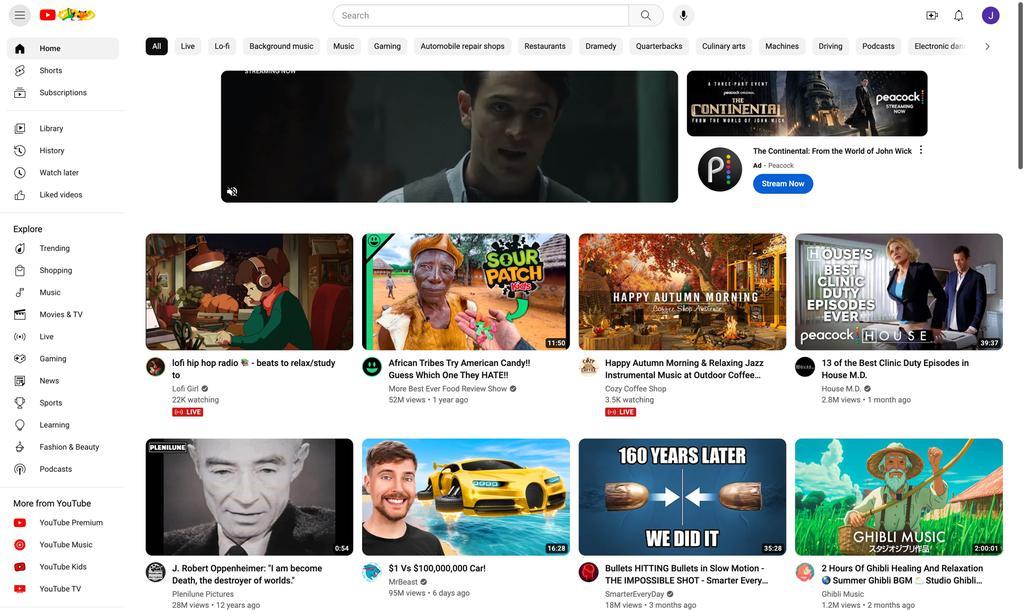 Task type: describe. For each thing, give the bounding box(es) containing it.
lofi hip hop radio 📚 - beats to relax/study to
[[172, 358, 335, 381]]

youtube for music
[[40, 540, 70, 549]]

house m.d. 2.8m views
[[822, 384, 862, 405]]

restaurants
[[525, 42, 566, 51]]

girl
[[187, 384, 199, 394]]

1 vertical spatial live
[[40, 332, 54, 341]]

home
[[40, 44, 61, 53]]

shot
[[677, 575, 699, 586]]

1 for 1 year ago
[[433, 395, 437, 405]]

gaming inside tab
[[374, 42, 401, 51]]

show
[[488, 384, 507, 394]]

hate!!
[[482, 370, 509, 381]]

ago for 3 months ago
[[684, 601, 697, 610]]

subscriptions
[[40, 88, 87, 97]]

lofi girl 22k watching live
[[172, 384, 219, 416]]

youtube premium
[[40, 518, 103, 527]]

working
[[683, 382, 716, 393]]

trending
[[40, 244, 70, 253]]

16:28 link
[[362, 439, 570, 556]]

the
[[754, 147, 767, 156]]

2 for 2 hours of ghibli healing and relaxation 🌎 summer ghibli bgm ⛅ studio ghibli music
[[822, 563, 827, 574]]

lofi
[[172, 358, 185, 368]]

shop inside happy autumn morning & relaxing jazz instrumental music at outdoor coffee shop ambience for working
[[606, 382, 626, 393]]

m.d. inside 13 of the best clinic duty episodes in house m.d.
[[850, 370, 868, 381]]

happy autumn morning & relaxing jazz instrumental music at outdoor coffee shop ambience for working link
[[606, 357, 774, 393]]

african tribes try american candy!! guess which one they hate!!
[[389, 358, 530, 381]]

ambience
[[628, 382, 668, 393]]

videos
[[60, 190, 82, 199]]

at
[[684, 370, 692, 381]]

views inside ghibli music 1.2m views
[[841, 601, 861, 610]]

relax/study
[[291, 358, 335, 368]]

music inside tab
[[293, 42, 314, 51]]

best inside 13 of the best clinic duty episodes in house m.d.
[[860, 358, 877, 368]]

music inside tab
[[974, 42, 995, 51]]

11:50
[[548, 339, 566, 347]]

hitting
[[635, 563, 669, 574]]

ghibli music image
[[796, 562, 815, 582]]

house m.d. image
[[796, 357, 815, 377]]

j.
[[172, 563, 180, 574]]

wick
[[895, 147, 912, 156]]

happy autumn morning & relaxing jazz instrumental music at outdoor coffee shop ambience for working
[[606, 358, 764, 393]]

35:28
[[765, 545, 782, 552]]

death,
[[172, 575, 197, 586]]

cozy coffee shop link
[[606, 384, 667, 395]]

hop
[[201, 358, 216, 368]]

live inside tab
[[181, 42, 195, 51]]

mrbeast image
[[362, 562, 382, 582]]

🌎
[[822, 575, 831, 586]]

instrumental
[[606, 370, 656, 381]]

vs
[[401, 563, 411, 574]]

lo-
[[215, 42, 226, 51]]

Stream Now text field
[[762, 179, 805, 188]]

shopping
[[40, 266, 72, 275]]

$100,000,000
[[414, 563, 468, 574]]

ghibli inside ghibli music 1.2m views
[[822, 590, 842, 599]]

the
[[606, 575, 622, 586]]

year
[[439, 395, 454, 405]]

morning
[[666, 358, 699, 368]]

hours
[[829, 563, 853, 574]]

music inside ghibli music 1.2m views
[[844, 590, 864, 599]]

youtube for premium
[[40, 518, 70, 527]]

⛅
[[915, 575, 924, 586]]

ago for 12 years ago
[[247, 601, 260, 610]]

quarterbacks
[[636, 42, 683, 51]]

background music tab
[[243, 38, 320, 55]]

music inside 2 hours of ghibli healing and relaxation 🌎 summer ghibli bgm ⛅ studio ghibli music
[[822, 587, 846, 598]]

in inside bullets hitting bullets in slow motion - the impossible shot - smarter every day 287
[[701, 563, 708, 574]]

2 bullets from the left
[[671, 563, 699, 574]]

explore
[[13, 224, 42, 234]]

1 bullets from the left
[[606, 563, 633, 574]]

13 of the best clinic duty episodes in house m.d. link
[[822, 357, 990, 381]]

lofi girl link
[[172, 384, 199, 395]]

quarterbacks tab
[[630, 38, 689, 55]]

john
[[876, 147, 893, 156]]

in inside 13 of the best clinic duty episodes in house m.d.
[[962, 358, 969, 368]]

11:50 link
[[362, 234, 570, 350]]

music inside tab
[[333, 42, 354, 51]]

peacock link
[[769, 161, 795, 171]]

plenilune pictures image
[[146, 562, 166, 582]]

library
[[40, 124, 63, 133]]

views inside smartereveryday 18m views
[[623, 601, 642, 610]]

culinary
[[703, 42, 731, 51]]

automobile repair shops
[[421, 42, 505, 51]]

more best ever food review show image
[[362, 357, 382, 377]]

music tab
[[327, 38, 361, 55]]

house inside 13 of the best clinic duty episodes in house m.d.
[[822, 370, 848, 381]]

2.8m
[[822, 395, 840, 405]]

12 years ago
[[216, 601, 260, 610]]

$1
[[389, 563, 399, 574]]

ghibli music link
[[822, 589, 865, 600]]

youtube tv
[[40, 585, 81, 594]]

95m
[[389, 589, 404, 598]]

restaurants tab
[[518, 38, 573, 55]]

healing
[[892, 563, 922, 574]]

2 for 2 months ago
[[868, 601, 872, 610]]

days
[[439, 589, 455, 598]]

shop inside the cozy coffee shop 3.5k watching live
[[649, 384, 667, 394]]

live inside the cozy coffee shop 3.5k watching live
[[620, 408, 634, 416]]

Search text field
[[342, 8, 627, 23]]

fashion & beauty
[[40, 443, 99, 452]]

cozy coffee shop image
[[579, 357, 599, 377]]

ghibli right of
[[867, 563, 890, 574]]

3.5k
[[606, 395, 621, 405]]

13
[[822, 358, 832, 368]]

youtube music
[[40, 540, 93, 549]]

fashion
[[40, 443, 67, 452]]

become
[[291, 563, 322, 574]]

& inside happy autumn morning & relaxing jazz instrumental music at outdoor coffee shop ambience for working
[[702, 358, 707, 368]]

smarter
[[707, 575, 739, 586]]

ago for 6 days ago
[[457, 589, 470, 598]]

18m
[[606, 601, 621, 610]]

0:54 link
[[146, 439, 354, 556]]

more for more from youtube
[[13, 498, 34, 509]]

driving tab
[[813, 38, 850, 55]]

repair
[[462, 42, 482, 51]]

smartereveryday
[[606, 590, 664, 599]]

39:37 link
[[796, 234, 1003, 350]]

0 vertical spatial tv
[[73, 310, 83, 319]]

3
[[649, 601, 654, 610]]

live status for happy autumn morning & relaxing jazz instrumental music at outdoor coffee shop ambience for working
[[606, 408, 636, 417]]

making moves image
[[31, 0, 98, 30]]

music up kids
[[72, 540, 93, 549]]

the inside 13 of the best clinic duty episodes in house m.d.
[[845, 358, 857, 368]]

lofi hip hop radio 📚 - beats to relax/study to link
[[172, 357, 340, 381]]

live inside lofi girl 22k watching live
[[187, 408, 201, 416]]

2 horizontal spatial -
[[762, 563, 765, 574]]

52m
[[389, 395, 404, 405]]

2:00:01 link
[[796, 439, 1003, 556]]

youtube for kids
[[40, 562, 70, 572]]

liked videos
[[40, 190, 82, 199]]

worlds."
[[264, 575, 295, 586]]

world
[[845, 147, 865, 156]]

beats
[[257, 358, 279, 368]]

of inside j. robert oppenheimer: "i am become death, the destroyer of worlds."
[[254, 575, 262, 586]]

13 of the best clinic duty episodes in house m.d.
[[822, 358, 969, 381]]

gaming tab
[[368, 38, 408, 55]]

1 vertical spatial tv
[[72, 585, 81, 594]]

6 days ago
[[433, 589, 470, 598]]

learning
[[40, 421, 70, 430]]

m.d. inside house m.d. 2.8m views
[[846, 384, 862, 394]]



Task type: locate. For each thing, give the bounding box(es) containing it.
tv down kids
[[72, 585, 81, 594]]

bullets
[[606, 563, 633, 574], [671, 563, 699, 574]]

dramedy tab
[[579, 38, 623, 55]]

1 horizontal spatial watching
[[623, 395, 654, 405]]

1 house from the top
[[822, 370, 848, 381]]

youtube up youtube tv
[[40, 562, 70, 572]]

arts
[[732, 42, 746, 51]]

2 right ghibli music 1.2m views
[[868, 601, 872, 610]]

machines tab
[[759, 38, 806, 55]]

house up 2.8m
[[822, 384, 844, 394]]

1 1 from the left
[[433, 395, 437, 405]]

0 vertical spatial of
[[867, 147, 874, 156]]

live tab
[[174, 38, 202, 55]]

all tab
[[146, 38, 168, 55]]

podcasts right driving
[[863, 42, 895, 51]]

watching inside the cozy coffee shop 3.5k watching live
[[623, 395, 654, 405]]

1 live from the left
[[187, 408, 201, 416]]

views right 52m
[[406, 395, 426, 405]]

2 watching from the left
[[623, 395, 654, 405]]

movies
[[40, 310, 65, 319]]

background music
[[250, 42, 314, 51]]

smartereveryday image
[[579, 562, 599, 582]]

$1 vs $100,000,000 car!
[[389, 563, 486, 574]]

movies & tv link
[[7, 304, 119, 326], [7, 304, 119, 326]]

avatar image image
[[982, 7, 1000, 24]]

& for tv
[[66, 310, 71, 319]]

tab list containing all
[[146, 38, 1002, 55]]

2 vertical spatial &
[[69, 443, 74, 452]]

music
[[333, 42, 354, 51], [40, 288, 61, 297], [658, 370, 682, 381], [72, 540, 93, 549], [822, 587, 846, 598], [844, 590, 864, 599]]

plenilune pictures link
[[172, 589, 235, 600]]

impossible
[[624, 575, 675, 586]]

gaming
[[374, 42, 401, 51], [40, 354, 66, 363]]

watching down girl at the bottom
[[188, 395, 219, 405]]

mrbeast link
[[389, 577, 419, 588]]

ago for 1 month ago
[[898, 395, 911, 405]]

live status for lofi hip hop radio 📚 - beats to relax/study to
[[172, 408, 203, 417]]

1 vertical spatial gaming
[[40, 354, 66, 363]]

1 vertical spatial best
[[409, 384, 424, 394]]

automobile repair shops tab
[[414, 38, 512, 55]]

the right 13
[[845, 358, 857, 368]]

0 horizontal spatial live
[[187, 408, 201, 416]]

day
[[606, 587, 620, 598]]

views down plenilune pictures link on the left
[[190, 601, 209, 610]]

watching
[[188, 395, 219, 405], [623, 395, 654, 405]]

0 horizontal spatial the
[[200, 575, 212, 586]]

views
[[406, 395, 426, 405], [841, 395, 861, 405], [406, 589, 426, 598], [190, 601, 209, 610], [623, 601, 642, 610], [841, 601, 861, 610]]

1 horizontal spatial bullets
[[671, 563, 699, 574]]

podcasts down fashion
[[40, 465, 72, 474]]

ago for 2 months ago
[[902, 601, 915, 610]]

1 vertical spatial more
[[13, 498, 34, 509]]

2 live status from the left
[[606, 408, 636, 417]]

-
[[252, 358, 255, 368], [762, 563, 765, 574], [702, 575, 705, 586]]

plenilune pictures 28m views
[[172, 590, 234, 610]]

music up for
[[658, 370, 682, 381]]

to down lofi in the bottom left of the page
[[172, 370, 180, 381]]

0 vertical spatial best
[[860, 358, 877, 368]]

22k
[[172, 395, 186, 405]]

oppenheimer:
[[211, 563, 266, 574]]

1 vertical spatial 2
[[868, 601, 872, 610]]

subscriptions link
[[7, 82, 119, 104], [7, 82, 119, 104]]

of inside 13 of the best clinic duty episodes in house m.d.
[[834, 358, 843, 368]]

studio
[[926, 575, 952, 586]]

best left "clinic"
[[860, 358, 877, 368]]

0 vertical spatial podcasts
[[863, 42, 895, 51]]

views down house m.d. link
[[841, 395, 861, 405]]

continental:
[[769, 147, 810, 156]]

beauty
[[76, 443, 99, 452]]

lo-fi tab
[[208, 38, 236, 55]]

1 vertical spatial of
[[834, 358, 843, 368]]

0 horizontal spatial of
[[254, 575, 262, 586]]

2 vertical spatial of
[[254, 575, 262, 586]]

music down summer
[[844, 590, 864, 599]]

more for more best ever food review show 52m views
[[389, 384, 407, 394]]

car!
[[470, 563, 486, 574]]

1 for 1 month ago
[[868, 395, 872, 405]]

best inside more best ever food review show 52m views
[[409, 384, 424, 394]]

2 hours of ghibli healing and relaxation 🌎 summer ghibli bgm ⛅ studio ghibli music link
[[822, 562, 990, 598]]

coffee
[[728, 370, 755, 381], [624, 384, 647, 394]]

ago down "shot"
[[684, 601, 697, 610]]

1 vertical spatial podcasts
[[40, 465, 72, 474]]

- right the 📚
[[252, 358, 255, 368]]

$1 vs $100,000,000 car! link
[[389, 562, 486, 574]]

1 horizontal spatial live
[[620, 408, 634, 416]]

1 live status from the left
[[172, 408, 203, 417]]

shopping link
[[7, 260, 119, 282], [7, 260, 119, 282]]

of right 13
[[834, 358, 843, 368]]

- inside lofi hip hop radio 📚 - beats to relax/study to
[[252, 358, 255, 368]]

ago right days
[[457, 589, 470, 598]]

months down 2 hours of ghibli healing and relaxation 🌎 summer ghibli bgm ⛅ studio ghibli music at the bottom right of the page
[[874, 601, 901, 610]]

best left 'ever'
[[409, 384, 424, 394]]

bullets up the
[[606, 563, 633, 574]]

0 horizontal spatial shop
[[606, 382, 626, 393]]

views inside house m.d. 2.8m views
[[841, 395, 861, 405]]

ghibli up 1.2m
[[822, 590, 842, 599]]

0 vertical spatial m.d.
[[850, 370, 868, 381]]

0 horizontal spatial 1
[[433, 395, 437, 405]]

electronic dance music tab
[[908, 38, 1002, 55]]

autumn
[[633, 358, 664, 368]]

news
[[40, 376, 59, 385]]

music up movies
[[40, 288, 61, 297]]

live down movies
[[40, 332, 54, 341]]

0 horizontal spatial podcasts
[[40, 465, 72, 474]]

1 horizontal spatial to
[[281, 358, 289, 368]]

months right the 3
[[656, 601, 682, 610]]

views down mrbeast link
[[406, 589, 426, 598]]

16:28
[[548, 545, 566, 552]]

house
[[822, 370, 848, 381], [822, 384, 844, 394]]

& right movies
[[66, 310, 71, 319]]

podcasts tab
[[856, 38, 902, 55]]

try
[[446, 358, 459, 368]]

youtube kids link
[[7, 556, 119, 578], [7, 556, 119, 578]]

driving
[[819, 42, 843, 51]]

0 horizontal spatial best
[[409, 384, 424, 394]]

m.d.
[[850, 370, 868, 381], [846, 384, 862, 394]]

music inside happy autumn morning & relaxing jazz instrumental music at outdoor coffee shop ambience for working
[[658, 370, 682, 381]]

from
[[812, 147, 830, 156]]

youtube up youtube premium on the bottom left of page
[[57, 498, 91, 509]]

views inside plenilune pictures 28m views
[[190, 601, 209, 610]]

📚
[[241, 358, 249, 368]]

1 horizontal spatial music
[[974, 42, 995, 51]]

culinary arts tab
[[696, 38, 753, 55]]

music up 1.2m
[[822, 587, 846, 598]]

months for 3
[[656, 601, 682, 610]]

culinary arts
[[703, 42, 746, 51]]

kids
[[72, 562, 87, 572]]

0 horizontal spatial months
[[656, 601, 682, 610]]

electronic
[[915, 42, 949, 51]]

0 vertical spatial house
[[822, 370, 848, 381]]

more inside more best ever food review show 52m views
[[389, 384, 407, 394]]

2 vertical spatial -
[[702, 575, 705, 586]]

gaming right "music" tab
[[374, 42, 401, 51]]

shop left for
[[649, 384, 667, 394]]

0 horizontal spatial 2
[[822, 563, 827, 574]]

1 vertical spatial house
[[822, 384, 844, 394]]

& left beauty at the bottom left of page
[[69, 443, 74, 452]]

2 vertical spatial the
[[200, 575, 212, 586]]

from
[[36, 498, 55, 509]]

0 horizontal spatial more
[[13, 498, 34, 509]]

- right "shot"
[[702, 575, 705, 586]]

live status down the 22k at left bottom
[[172, 408, 203, 417]]

lofi girl image
[[146, 357, 166, 377]]

0 vertical spatial to
[[281, 358, 289, 368]]

ago for 1 year ago
[[455, 395, 468, 405]]

youtube up youtube kids
[[40, 540, 70, 549]]

of left john
[[867, 147, 874, 156]]

views down smartereveryday link
[[623, 601, 642, 610]]

1 vertical spatial &
[[702, 358, 707, 368]]

watch
[[40, 168, 62, 177]]

in left slow at the right bottom
[[701, 563, 708, 574]]

2 house from the top
[[822, 384, 844, 394]]

None search field
[[313, 4, 666, 27]]

house inside house m.d. 2.8m views
[[822, 384, 844, 394]]

in right episodes
[[962, 358, 969, 368]]

0 horizontal spatial live status
[[172, 408, 203, 417]]

0 horizontal spatial in
[[701, 563, 708, 574]]

2:00:01
[[975, 545, 999, 552]]

0 horizontal spatial gaming
[[40, 354, 66, 363]]

& up outdoor
[[702, 358, 707, 368]]

mrbeast
[[389, 577, 418, 587]]

ago down 2 hours of ghibli healing and relaxation 🌎 summer ghibli bgm ⛅ studio ghibli music link
[[902, 601, 915, 610]]

shop up 3.5k
[[606, 382, 626, 393]]

j. robert oppenheimer: "i am become death, the destroyer of worlds."
[[172, 563, 322, 586]]

0 horizontal spatial music
[[293, 42, 314, 51]]

the up plenilune pictures link on the left
[[200, 575, 212, 586]]

views inside more best ever food review show 52m views
[[406, 395, 426, 405]]

1 horizontal spatial more
[[389, 384, 407, 394]]

music right dance
[[974, 42, 995, 51]]

youtube for tv
[[40, 585, 70, 594]]

youtube down youtube kids
[[40, 585, 70, 594]]

1 vertical spatial the
[[845, 358, 857, 368]]

1 horizontal spatial of
[[834, 358, 843, 368]]

1 watching from the left
[[188, 395, 219, 405]]

live
[[181, 42, 195, 51], [40, 332, 54, 341]]

house down 13
[[822, 370, 848, 381]]

0 vertical spatial &
[[66, 310, 71, 319]]

stream
[[762, 179, 787, 188]]

podcasts link
[[7, 458, 119, 480], [7, 458, 119, 480]]

all
[[152, 42, 161, 51]]

live down girl at the bottom
[[187, 408, 201, 416]]

to
[[281, 358, 289, 368], [172, 370, 180, 381]]

bgm
[[894, 575, 913, 586]]

0 horizontal spatial watching
[[188, 395, 219, 405]]

live status down 3.5k
[[606, 408, 636, 417]]

& for beauty
[[69, 443, 74, 452]]

0 vertical spatial the
[[832, 147, 843, 156]]

sports link
[[7, 392, 119, 414], [7, 392, 119, 414]]

1 horizontal spatial best
[[860, 358, 877, 368]]

1 horizontal spatial the
[[832, 147, 843, 156]]

2 1 from the left
[[868, 395, 872, 405]]

0 vertical spatial in
[[962, 358, 969, 368]]

coffee inside the cozy coffee shop 3.5k watching live
[[624, 384, 647, 394]]

1 horizontal spatial live
[[181, 42, 195, 51]]

smartereveryday link
[[606, 589, 665, 600]]

2 horizontal spatial the
[[845, 358, 857, 368]]

tv right movies
[[73, 310, 83, 319]]

2 horizontal spatial of
[[867, 147, 874, 156]]

0 vertical spatial gaming
[[374, 42, 401, 51]]

ago down food
[[455, 395, 468, 405]]

ago right years
[[247, 601, 260, 610]]

views inside mrbeast 95m views
[[406, 589, 426, 598]]

live down 3.5k
[[620, 408, 634, 416]]

the right from
[[832, 147, 843, 156]]

1 horizontal spatial months
[[874, 601, 901, 610]]

2 up 🌎
[[822, 563, 827, 574]]

coffee down instrumental
[[624, 384, 647, 394]]

sports
[[40, 398, 62, 408]]

1 vertical spatial in
[[701, 563, 708, 574]]

1 vertical spatial -
[[762, 563, 765, 574]]

youtube down the more from youtube
[[40, 518, 70, 527]]

music right background
[[293, 42, 314, 51]]

2 inside 2 hours of ghibli healing and relaxation 🌎 summer ghibli bgm ⛅ studio ghibli music
[[822, 563, 827, 574]]

0 vertical spatial -
[[252, 358, 255, 368]]

1 vertical spatial m.d.
[[846, 384, 862, 394]]

0 vertical spatial 2
[[822, 563, 827, 574]]

cozy coffee shop 3.5k watching live
[[606, 384, 667, 416]]

28m
[[172, 601, 188, 610]]

0 horizontal spatial bullets
[[606, 563, 633, 574]]

plenilune
[[172, 590, 204, 599]]

bullets up "shot"
[[671, 563, 699, 574]]

duty
[[904, 358, 922, 368]]

cozy
[[606, 384, 622, 394]]

watching down cozy coffee shop link
[[623, 395, 654, 405]]

1 horizontal spatial in
[[962, 358, 969, 368]]

ago right month in the right bottom of the page
[[898, 395, 911, 405]]

house m.d. link
[[822, 384, 863, 395]]

live right "all"
[[181, 42, 195, 51]]

coffee down "jazz"
[[728, 370, 755, 381]]

of left worlds."
[[254, 575, 262, 586]]

12
[[216, 601, 225, 610]]

1 music from the left
[[293, 42, 314, 51]]

gaming up the news
[[40, 354, 66, 363]]

happy
[[606, 358, 631, 368]]

0 horizontal spatial live
[[40, 332, 54, 341]]

1 horizontal spatial shop
[[649, 384, 667, 394]]

guess
[[389, 370, 414, 381]]

1 horizontal spatial coffee
[[728, 370, 755, 381]]

ghibli left 'bgm'
[[869, 575, 891, 586]]

2 music from the left
[[974, 42, 995, 51]]

"i
[[268, 563, 274, 574]]

1 horizontal spatial 2
[[868, 601, 872, 610]]

coffee inside happy autumn morning & relaxing jazz instrumental music at outdoor coffee shop ambience for working
[[728, 370, 755, 381]]

0 horizontal spatial coffee
[[624, 384, 647, 394]]

0 horizontal spatial -
[[252, 358, 255, 368]]

watching inside lofi girl 22k watching live
[[188, 395, 219, 405]]

1 horizontal spatial 1
[[868, 395, 872, 405]]

views down the 'ghibli music' link
[[841, 601, 861, 610]]

1 horizontal spatial podcasts
[[863, 42, 895, 51]]

1 horizontal spatial -
[[702, 575, 705, 586]]

live status
[[172, 408, 203, 417], [606, 408, 636, 417]]

0 vertical spatial more
[[389, 384, 407, 394]]

music left gaming tab on the left top
[[333, 42, 354, 51]]

0 vertical spatial live
[[181, 42, 195, 51]]

1 vertical spatial to
[[172, 370, 180, 381]]

pictures
[[206, 590, 234, 599]]

0 horizontal spatial to
[[172, 370, 180, 381]]

mrbeast 95m views
[[389, 577, 426, 598]]

liked
[[40, 190, 58, 199]]

movies & tv
[[40, 310, 83, 319]]

1 vertical spatial coffee
[[624, 384, 647, 394]]

2 months from the left
[[874, 601, 901, 610]]

1 down 'ever'
[[433, 395, 437, 405]]

more up 52m
[[389, 384, 407, 394]]

the inside j. robert oppenheimer: "i am become death, the destroyer of worlds."
[[200, 575, 212, 586]]

to right beats
[[281, 358, 289, 368]]

fi
[[226, 42, 230, 51]]

tab list
[[146, 38, 1002, 55]]

one
[[443, 370, 458, 381]]

months for 2
[[874, 601, 901, 610]]

african tribes try american candy!! guess which one they hate!! link
[[389, 357, 557, 381]]

stream now
[[762, 179, 805, 188]]

1 months from the left
[[656, 601, 682, 610]]

ghibli down the relaxation
[[954, 575, 977, 586]]

- up every
[[762, 563, 765, 574]]

more left from
[[13, 498, 34, 509]]

0 vertical spatial coffee
[[728, 370, 755, 381]]

1 horizontal spatial live status
[[606, 408, 636, 417]]

slow
[[710, 563, 729, 574]]

liked videos link
[[7, 184, 119, 206], [7, 184, 119, 206]]

review
[[462, 384, 486, 394]]

machines
[[766, 42, 799, 51]]

outdoor
[[694, 370, 726, 381]]

1 horizontal spatial gaming
[[374, 42, 401, 51]]

history link
[[7, 140, 119, 162], [7, 140, 119, 162]]

2 live from the left
[[620, 408, 634, 416]]

more best ever food review show 52m views
[[389, 384, 507, 405]]

podcasts inside tab
[[863, 42, 895, 51]]

1 left month in the right bottom of the page
[[868, 395, 872, 405]]



Task type: vqa. For each thing, say whether or not it's contained in the screenshot.
12th "option" from the bottom of the page
no



